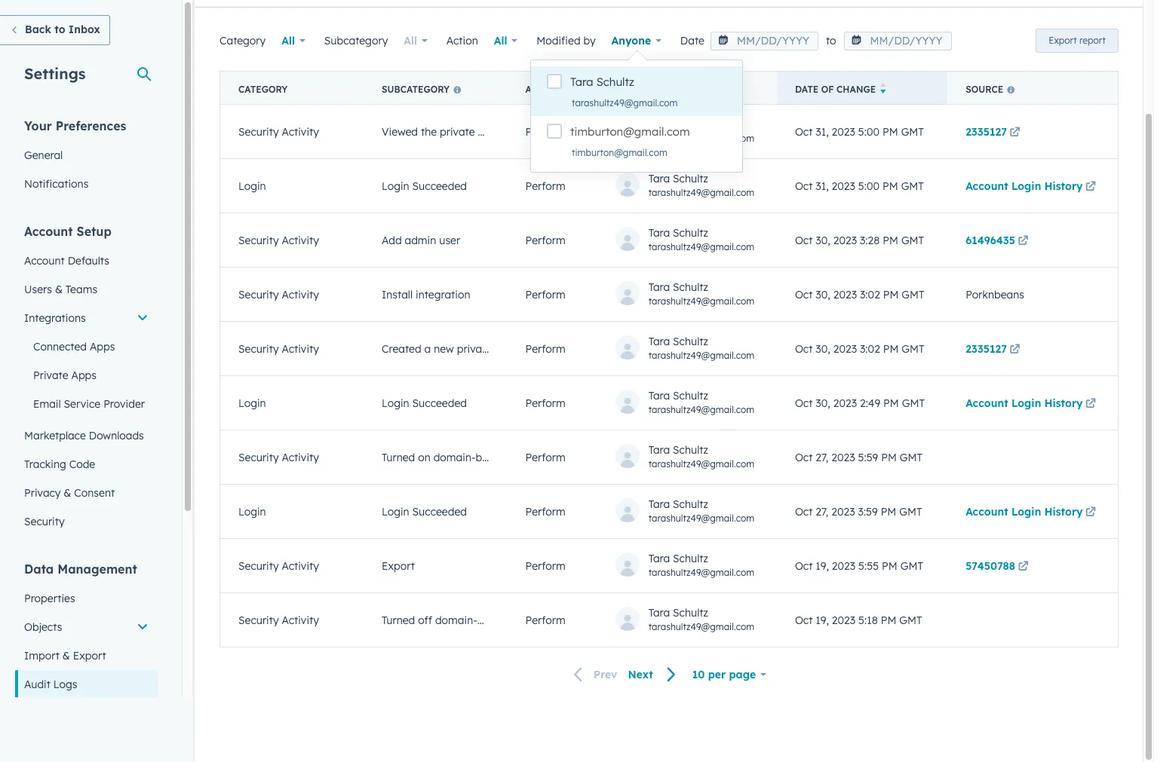 Task type: describe. For each thing, give the bounding box(es) containing it.
security inside account setup element
[[24, 515, 65, 529]]

connected apps
[[33, 340, 115, 354]]

all for action
[[494, 34, 507, 48]]

link opens in a new window image inside 61496435 link
[[1018, 236, 1029, 247]]

account for oct 27, 2023 3:59 pm gmt
[[966, 505, 1008, 519]]

install
[[382, 288, 413, 301]]

7 oct from the top
[[795, 451, 813, 464]]

data
[[24, 562, 54, 577]]

add admin user
[[382, 233, 460, 247]]

9 oct from the top
[[795, 559, 813, 573]]

link opens in a new window image for oct 19, 2023 5:55 pm gmt
[[1018, 562, 1029, 573]]

add
[[382, 233, 402, 247]]

links for turned off domain-based invite links
[[541, 614, 563, 627]]

1 vertical spatial category
[[238, 84, 288, 95]]

oct 30, 2023 3:28 pm gmt
[[795, 233, 924, 247]]

activity for add admin user
[[282, 233, 319, 247]]

change
[[837, 84, 876, 95]]

link opens in a new window image for oct 30, 2023 3:02 pm gmt
[[1010, 344, 1020, 356]]

account login history link for oct 31, 2023 5:00 pm gmt
[[966, 179, 1099, 193]]

downloads
[[89, 429, 144, 443]]

security activity for viewed the private app access token
[[238, 125, 319, 138]]

privacy
[[24, 487, 61, 500]]

oct 30, 2023 2:49 pm gmt
[[795, 396, 925, 410]]

pm right the 5:59 at bottom
[[881, 451, 897, 464]]

activity for turned off domain-based invite links
[[282, 614, 319, 627]]

security for created a new private app access token
[[238, 342, 279, 356]]

domain- for on
[[433, 451, 476, 464]]

code
[[69, 458, 95, 471]]

export for export
[[382, 559, 415, 573]]

login succeeded for oct 27, 2023 3:59 pm gmt
[[382, 505, 467, 519]]

security for turned off domain-based invite links
[[238, 614, 279, 627]]

objects
[[24, 621, 62, 634]]

6 oct from the top
[[795, 396, 813, 410]]

10 perform from the top
[[525, 614, 566, 627]]

27, for oct 27, 2023 3:59 pm gmt
[[816, 505, 828, 519]]

link opens in a new window image for oct 27, 2023 3:59 pm gmt
[[1086, 507, 1096, 519]]

27, for oct 27, 2023 5:59 pm gmt
[[816, 451, 828, 464]]

report
[[1080, 35, 1106, 46]]

descending sort. press to sort ascending. element
[[880, 83, 886, 96]]

2023 left 3:28
[[833, 233, 857, 247]]

5 oct from the top
[[795, 342, 813, 356]]

activity for created a new private app access token
[[282, 342, 319, 356]]

2023 left 5:18 on the bottom of the page
[[832, 614, 856, 627]]

6 perform from the top
[[525, 396, 566, 410]]

7 perform from the top
[[525, 451, 566, 464]]

apps for private apps
[[71, 369, 97, 382]]

30, for created a new private app access token
[[816, 342, 830, 356]]

security for install integration
[[238, 288, 279, 301]]

9 tara schultz tarashultz49@gmail.com from the top
[[648, 552, 754, 579]]

turned on domain-based invite links
[[382, 451, 561, 464]]

connected
[[33, 340, 87, 354]]

teams
[[66, 283, 97, 296]]

oct 19, 2023 5:55 pm gmt
[[795, 559, 923, 573]]

link opens in a new window image for oct 30, 2023 2:49 pm gmt
[[1086, 399, 1096, 410]]

export report
[[1049, 35, 1106, 46]]

1 vertical spatial subcategory
[[382, 84, 450, 95]]

2023 left 2:49
[[833, 396, 857, 410]]

1 vertical spatial by
[[667, 84, 679, 95]]

2023 up oct 30, 2023 3:28 pm gmt
[[832, 179, 855, 193]]

tracking code link
[[15, 450, 158, 479]]

date of change button
[[777, 71, 948, 104]]

link opens in a new window image inside 61496435 link
[[1018, 236, 1029, 247]]

pm right 2:49
[[883, 396, 899, 410]]

prev button
[[565, 665, 623, 685]]

0 vertical spatial private
[[440, 125, 475, 138]]

logs
[[53, 678, 77, 692]]

4 tara schultz tarashultz49@gmail.com from the top
[[648, 281, 754, 307]]

pm right 3:59
[[881, 505, 896, 519]]

security activity for export
[[238, 559, 319, 573]]

date of change
[[795, 84, 876, 95]]

service
[[64, 398, 100, 411]]

users & teams link
[[15, 275, 158, 304]]

5 tara schultz tarashultz49@gmail.com from the top
[[648, 335, 754, 361]]

1 vertical spatial app
[[495, 342, 515, 356]]

6 tara schultz tarashultz49@gmail.com from the top
[[648, 389, 754, 416]]

8 tara schultz tarashultz49@gmail.com from the top
[[648, 498, 754, 524]]

created
[[382, 342, 421, 356]]

security activity for turned on domain-based invite links
[[238, 451, 319, 464]]

security activity for turned off domain-based invite links
[[238, 614, 319, 627]]

import
[[24, 649, 59, 663]]

9 perform from the top
[[525, 559, 566, 573]]

5:18
[[858, 614, 878, 627]]

& for consent
[[64, 487, 71, 500]]

link opens in a new window image inside 57450788 link
[[1018, 562, 1029, 573]]

security link
[[15, 508, 158, 536]]

a
[[424, 342, 431, 356]]

0 vertical spatial token
[[537, 125, 565, 138]]

turned for turned off domain-based invite links
[[382, 614, 415, 627]]

account login history for oct 31, 2023 5:00 pm gmt
[[966, 179, 1083, 193]]

oct 30, 2023 3:02 pm gmt for install integration
[[795, 288, 925, 301]]

management
[[57, 562, 137, 577]]

notifications link
[[15, 170, 158, 198]]

anyone button
[[602, 26, 671, 56]]

tracking
[[24, 458, 66, 471]]

general link
[[15, 141, 158, 170]]

history for oct 30, 2023 2:49 pm gmt
[[1044, 396, 1083, 410]]

succeeded for oct 31, 2023 5:00 pm gmt
[[412, 179, 467, 193]]

account for oct 31, 2023 5:00 pm gmt
[[966, 179, 1008, 193]]

pm right 3:28
[[883, 233, 898, 247]]

security for export
[[238, 559, 279, 573]]

10
[[692, 668, 705, 682]]

2:49
[[860, 396, 880, 410]]

account inside "link"
[[24, 254, 65, 268]]

61496435 link
[[966, 233, 1031, 247]]

oct 27, 2023 5:59 pm gmt
[[795, 451, 923, 464]]

2 mm/dd/yyyy text field from the left
[[844, 32, 952, 50]]

security for viewed the private app access token
[[238, 125, 279, 138]]

4 perform from the top
[[525, 288, 566, 301]]

prev
[[594, 668, 617, 682]]

8 perform from the top
[[525, 505, 566, 519]]

notifications
[[24, 177, 89, 191]]

activity for install integration
[[282, 288, 319, 301]]

31, for viewed the private app access token
[[816, 125, 829, 138]]

3:59
[[858, 505, 878, 519]]

oct 31, 2023 5:00 pm gmt for login succeeded
[[795, 179, 924, 193]]

settings
[[24, 64, 86, 83]]

marketplace downloads link
[[15, 422, 158, 450]]

properties
[[24, 592, 75, 606]]

57450788
[[966, 559, 1015, 573]]

10 per page button
[[685, 660, 773, 690]]

account setup
[[24, 224, 111, 239]]

next
[[628, 668, 653, 682]]

link opens in a new window image for oct 31, 2023 5:00 pm gmt
[[1010, 127, 1020, 138]]

audit
[[24, 678, 51, 692]]

created a new private app access token
[[382, 342, 582, 356]]

3 perform from the top
[[525, 233, 566, 247]]

5 perform from the top
[[525, 342, 566, 356]]

3 tara schultz tarashultz49@gmail.com from the top
[[648, 226, 754, 253]]

0 vertical spatial app
[[478, 125, 498, 138]]

login succeeded for oct 31, 2023 5:00 pm gmt
[[382, 179, 467, 193]]

properties link
[[15, 585, 158, 613]]

users & teams
[[24, 283, 97, 296]]

objects button
[[15, 613, 158, 642]]

2023 down oct 30, 2023 3:28 pm gmt
[[833, 288, 857, 301]]

1 vertical spatial timburton@gmail.com
[[572, 147, 667, 158]]

1 vertical spatial token
[[554, 342, 582, 356]]

inbox
[[68, 23, 100, 36]]

date for date
[[680, 34, 704, 48]]

import & export link
[[15, 642, 158, 671]]

security activity for install integration
[[238, 288, 319, 301]]

2335127 for oct 31, 2023 5:00 pm gmt
[[966, 125, 1007, 138]]

10 tara schultz tarashultz49@gmail.com from the top
[[648, 606, 754, 633]]

back
[[25, 23, 51, 36]]

invite for turned on domain-based invite links
[[509, 451, 536, 464]]

5:59
[[858, 451, 878, 464]]

security for turned on domain-based invite links
[[238, 451, 279, 464]]

7 tara schultz tarashultz49@gmail.com from the top
[[648, 444, 754, 470]]

new
[[434, 342, 454, 356]]

users
[[24, 283, 52, 296]]

setup
[[77, 224, 111, 239]]

30, for install integration
[[816, 288, 830, 301]]



Task type: vqa. For each thing, say whether or not it's contained in the screenshot.
Marketplace Downloads
yes



Task type: locate. For each thing, give the bounding box(es) containing it.
login succeeded down the on
[[382, 505, 467, 519]]

anyone
[[611, 34, 651, 48]]

1 vertical spatial 31,
[[816, 179, 829, 193]]

2 31, from the top
[[816, 179, 829, 193]]

audit logs
[[24, 678, 77, 692]]

0 horizontal spatial action
[[446, 34, 478, 48]]

export inside the data management element
[[73, 649, 106, 663]]

apps up service
[[71, 369, 97, 382]]

account defaults
[[24, 254, 109, 268]]

apps inside 'link'
[[90, 340, 115, 354]]

1 vertical spatial modified
[[615, 84, 664, 95]]

7 security activity from the top
[[238, 614, 319, 627]]

2 27, from the top
[[816, 505, 828, 519]]

2335127 link
[[966, 125, 1023, 138], [966, 342, 1023, 356]]

succeeded
[[412, 179, 467, 193], [412, 396, 467, 410], [412, 505, 467, 519]]

& inside the data management element
[[62, 649, 70, 663]]

0 vertical spatial action
[[446, 34, 478, 48]]

0 vertical spatial 5:00
[[858, 125, 880, 138]]

0 vertical spatial based
[[476, 451, 506, 464]]

invite for turned off domain-based invite links
[[511, 614, 538, 627]]

2 security activity from the top
[[238, 233, 319, 247]]

oct 30, 2023 3:02 pm gmt up oct 30, 2023 2:49 pm gmt in the bottom right of the page
[[795, 342, 925, 356]]

oct 30, 2023 3:02 pm gmt down oct 30, 2023 3:28 pm gmt
[[795, 288, 925, 301]]

1 30, from the top
[[816, 233, 830, 247]]

back to inbox link
[[0, 15, 110, 45]]

turned left off
[[382, 614, 415, 627]]

2335127 link for oct 30, 2023 3:02 pm gmt
[[966, 342, 1023, 356]]

1 vertical spatial history
[[1044, 396, 1083, 410]]

2 vertical spatial account login history
[[966, 505, 1083, 519]]

1 vertical spatial access
[[518, 342, 551, 356]]

0 vertical spatial modified by
[[537, 34, 596, 48]]

app
[[478, 125, 498, 138], [495, 342, 515, 356]]

date inside button
[[795, 84, 819, 95]]

all
[[282, 34, 295, 48], [404, 34, 417, 48], [494, 34, 507, 48]]

1 horizontal spatial modified
[[615, 84, 664, 95]]

to inside back to inbox link
[[54, 23, 65, 36]]

1 all button from the left
[[272, 26, 315, 56]]

27,
[[816, 451, 828, 464], [816, 505, 828, 519]]

2023 up oct 30, 2023 2:49 pm gmt in the bottom right of the page
[[833, 342, 857, 356]]

next button
[[623, 665, 685, 685]]

1 3:02 from the top
[[860, 288, 880, 301]]

2335127 down porknbeans
[[966, 342, 1007, 356]]

2023 left 3:59
[[831, 505, 855, 519]]

1 vertical spatial action
[[525, 84, 562, 95]]

6 activity from the top
[[282, 559, 319, 573]]

1 vertical spatial 2335127 link
[[966, 342, 1023, 356]]

0 horizontal spatial by
[[583, 34, 596, 48]]

defaults
[[68, 254, 109, 268]]

0 vertical spatial account login history link
[[966, 179, 1099, 193]]

1 account login history link from the top
[[966, 179, 1099, 193]]

2 account login history from the top
[[966, 396, 1083, 410]]

private right "the"
[[440, 125, 475, 138]]

& right import at the left bottom of the page
[[62, 649, 70, 663]]

0 vertical spatial 31,
[[816, 125, 829, 138]]

0 horizontal spatial all button
[[272, 26, 315, 56]]

2335127
[[966, 125, 1007, 138], [966, 342, 1007, 356]]

private
[[440, 125, 475, 138], [457, 342, 492, 356]]

link opens in a new window image
[[1010, 127, 1020, 138], [1086, 181, 1096, 193], [1086, 181, 1096, 193], [1018, 236, 1029, 247], [1010, 344, 1020, 356], [1086, 507, 1096, 519], [1018, 562, 1029, 573]]

19,
[[816, 559, 829, 573], [816, 614, 829, 627]]

2 horizontal spatial all
[[494, 34, 507, 48]]

1 27, from the top
[[816, 451, 828, 464]]

0 vertical spatial date
[[680, 34, 704, 48]]

history for oct 27, 2023 3:59 pm gmt
[[1044, 505, 1083, 519]]

date left of
[[795, 84, 819, 95]]

1 vertical spatial modified by
[[615, 84, 679, 95]]

0 vertical spatial by
[[583, 34, 596, 48]]

integration
[[416, 288, 470, 301]]

0 vertical spatial 2335127
[[966, 125, 1007, 138]]

timburton@gmail.com
[[570, 124, 690, 139], [572, 147, 667, 158]]

0 vertical spatial export
[[1049, 35, 1077, 46]]

general
[[24, 149, 63, 162]]

1 vertical spatial based
[[477, 614, 508, 627]]

account login history for oct 27, 2023 3:59 pm gmt
[[966, 505, 1083, 519]]

1 vertical spatial links
[[541, 614, 563, 627]]

security activity for add admin user
[[238, 233, 319, 247]]

1 vertical spatial 5:00
[[858, 179, 880, 193]]

0 vertical spatial oct 31, 2023 5:00 pm gmt
[[795, 125, 924, 138]]

1 vertical spatial date
[[795, 84, 819, 95]]

1 all from the left
[[282, 34, 295, 48]]

account defaults link
[[15, 247, 158, 275]]

1 vertical spatial domain-
[[435, 614, 477, 627]]

& right users
[[55, 283, 63, 296]]

marketplace
[[24, 429, 86, 443]]

2 oct from the top
[[795, 179, 813, 193]]

0 vertical spatial invite
[[509, 451, 536, 464]]

install integration
[[382, 288, 470, 301]]

2 30, from the top
[[816, 288, 830, 301]]

based right the on
[[476, 451, 506, 464]]

succeeded for oct 27, 2023 3:59 pm gmt
[[412, 505, 467, 519]]

succeeded up user
[[412, 179, 467, 193]]

2 vertical spatial history
[[1044, 505, 1083, 519]]

0 vertical spatial 2335127 link
[[966, 125, 1023, 138]]

turned for turned on domain-based invite links
[[382, 451, 415, 464]]

1 5:00 from the top
[[858, 125, 880, 138]]

2 activity from the top
[[282, 233, 319, 247]]

1 perform from the top
[[525, 125, 566, 138]]

tara schultz
[[570, 75, 634, 89]]

pm right 5:55
[[882, 559, 897, 573]]

link opens in a new window image
[[1010, 127, 1020, 138], [1018, 236, 1029, 247], [1010, 344, 1020, 356], [1086, 399, 1096, 410], [1086, 399, 1096, 410], [1086, 507, 1096, 519], [1018, 562, 1029, 573]]

0 vertical spatial 27,
[[816, 451, 828, 464]]

3:02 for created a new private app access token
[[860, 342, 880, 356]]

1 vertical spatial 19,
[[816, 614, 829, 627]]

30, left 3:28
[[816, 233, 830, 247]]

2 vertical spatial &
[[62, 649, 70, 663]]

4 oct from the top
[[795, 288, 813, 301]]

31, down of
[[816, 125, 829, 138]]

off
[[418, 614, 432, 627]]

history
[[1044, 179, 1083, 193], [1044, 396, 1083, 410], [1044, 505, 1083, 519]]

2 all button from the left
[[394, 26, 437, 56]]

31,
[[816, 125, 829, 138], [816, 179, 829, 193]]

date right anyone popup button
[[680, 34, 704, 48]]

1 login succeeded from the top
[[382, 179, 467, 193]]

1 horizontal spatial mm/dd/yyyy text field
[[844, 32, 952, 50]]

admin
[[405, 233, 436, 247]]

1 vertical spatial login succeeded
[[382, 396, 467, 410]]

2335127 link down source
[[966, 125, 1023, 138]]

provider
[[103, 398, 145, 411]]

consent
[[74, 487, 115, 500]]

pm up oct 30, 2023 2:49 pm gmt in the bottom right of the page
[[883, 342, 899, 356]]

all for category
[[282, 34, 295, 48]]

1 horizontal spatial action
[[525, 84, 562, 95]]

1 vertical spatial apps
[[71, 369, 97, 382]]

based for on
[[476, 451, 506, 464]]

pm right 5:18 on the bottom of the page
[[881, 614, 896, 627]]

modified by down anyone popup button
[[615, 84, 679, 95]]

0 horizontal spatial modified by
[[537, 34, 596, 48]]

your
[[24, 118, 52, 134]]

19, left 5:18 on the bottom of the page
[[816, 614, 829, 627]]

1 history from the top
[[1044, 179, 1083, 193]]

gmt
[[901, 125, 924, 138], [901, 179, 924, 193], [901, 233, 924, 247], [902, 288, 925, 301], [902, 342, 925, 356], [902, 396, 925, 410], [900, 451, 923, 464], [899, 505, 922, 519], [900, 559, 923, 573], [899, 614, 922, 627]]

2 history from the top
[[1044, 396, 1083, 410]]

2335127 link for oct 31, 2023 5:00 pm gmt
[[966, 125, 1023, 138]]

integrations
[[24, 312, 86, 325]]

3 30, from the top
[[816, 342, 830, 356]]

viewed
[[382, 125, 418, 138]]

0 vertical spatial modified
[[537, 34, 581, 48]]

privacy & consent
[[24, 487, 115, 500]]

& for export
[[62, 649, 70, 663]]

19, for oct 19, 2023 5:55 pm gmt
[[816, 559, 829, 573]]

data management
[[24, 562, 137, 577]]

0 horizontal spatial export
[[73, 649, 106, 663]]

19, for oct 19, 2023 5:18 pm gmt
[[816, 614, 829, 627]]

your preferences
[[24, 118, 126, 134]]

4 activity from the top
[[282, 342, 319, 356]]

1 horizontal spatial modified by
[[615, 84, 679, 95]]

user
[[439, 233, 460, 247]]

history for oct 31, 2023 5:00 pm gmt
[[1044, 179, 1083, 193]]

3 login succeeded from the top
[[382, 505, 467, 519]]

57450788 link
[[966, 559, 1031, 573]]

1 horizontal spatial all button
[[394, 26, 437, 56]]

login succeeded up the on
[[382, 396, 467, 410]]

perform
[[525, 125, 566, 138], [525, 179, 566, 193], [525, 233, 566, 247], [525, 288, 566, 301], [525, 342, 566, 356], [525, 396, 566, 410], [525, 451, 566, 464], [525, 505, 566, 519], [525, 559, 566, 573], [525, 614, 566, 627]]

on
[[418, 451, 431, 464]]

activity
[[282, 125, 319, 138], [282, 233, 319, 247], [282, 288, 319, 301], [282, 342, 319, 356], [282, 451, 319, 464], [282, 559, 319, 573], [282, 614, 319, 627]]

30, for add admin user
[[816, 233, 830, 247]]

oct 27, 2023 3:59 pm gmt
[[795, 505, 922, 519]]

1 account login history from the top
[[966, 179, 1083, 193]]

audit logs link
[[15, 671, 158, 699]]

account login history link for oct 30, 2023 2:49 pm gmt
[[966, 396, 1099, 410]]

0 vertical spatial apps
[[90, 340, 115, 354]]

10 oct from the top
[[795, 614, 813, 627]]

apps down integrations button
[[90, 340, 115, 354]]

2 perform from the top
[[525, 179, 566, 193]]

5:00 for viewed the private app access token
[[858, 125, 880, 138]]

0 horizontal spatial mm/dd/yyyy text field
[[711, 32, 818, 50]]

2 login succeeded from the top
[[382, 396, 467, 410]]

2 vertical spatial succeeded
[[412, 505, 467, 519]]

2 horizontal spatial export
[[1049, 35, 1077, 46]]

oct 30, 2023 3:02 pm gmt for created a new private app access token
[[795, 342, 925, 356]]

domain- for off
[[435, 614, 477, 627]]

security for add admin user
[[238, 233, 279, 247]]

3 succeeded from the top
[[412, 505, 467, 519]]

4 security activity from the top
[[238, 342, 319, 356]]

pm up oct 30, 2023 3:28 pm gmt
[[883, 179, 898, 193]]

5:00
[[858, 125, 880, 138], [858, 179, 880, 193]]

& for teams
[[55, 283, 63, 296]]

all button for category
[[272, 26, 315, 56]]

tracking code
[[24, 458, 95, 471]]

1 oct 31, 2023 5:00 pm gmt from the top
[[795, 125, 924, 138]]

MM/DD/YYYY text field
[[711, 32, 818, 50], [844, 32, 952, 50]]

5 security activity from the top
[[238, 451, 319, 464]]

1 19, from the top
[[816, 559, 829, 573]]

2 account login history link from the top
[[966, 396, 1099, 410]]

& right the privacy
[[64, 487, 71, 500]]

5:00 up 3:28
[[858, 179, 880, 193]]

succeeded for oct 30, 2023 2:49 pm gmt
[[412, 396, 467, 410]]

2 2335127 link from the top
[[966, 342, 1023, 356]]

export for export report
[[1049, 35, 1077, 46]]

1 vertical spatial account login history
[[966, 396, 1083, 410]]

account setup element
[[15, 223, 158, 536]]

links for turned on domain-based invite links
[[539, 451, 561, 464]]

3:02 up 2:49
[[860, 342, 880, 356]]

turned off domain-based invite links
[[382, 614, 563, 627]]

pm down oct 30, 2023 3:28 pm gmt
[[883, 288, 899, 301]]

31, for login succeeded
[[816, 179, 829, 193]]

by down anyone popup button
[[667, 84, 679, 95]]

descending sort. press to sort ascending. image
[[880, 83, 886, 94]]

2 2335127 from the top
[[966, 342, 1007, 356]]

0 vertical spatial account login history
[[966, 179, 1083, 193]]

1 horizontal spatial date
[[795, 84, 819, 95]]

0 horizontal spatial modified
[[537, 34, 581, 48]]

turned left the on
[[382, 451, 415, 464]]

oct 19, 2023 5:18 pm gmt
[[795, 614, 922, 627]]

1 security activity from the top
[[238, 125, 319, 138]]

oct
[[795, 125, 813, 138], [795, 179, 813, 193], [795, 233, 813, 247], [795, 288, 813, 301], [795, 342, 813, 356], [795, 396, 813, 410], [795, 451, 813, 464], [795, 505, 813, 519], [795, 559, 813, 573], [795, 614, 813, 627]]

3:28
[[860, 233, 880, 247]]

2023 down date of change
[[832, 125, 855, 138]]

of
[[821, 84, 834, 95]]

export inside button
[[1049, 35, 1077, 46]]

security
[[238, 125, 279, 138], [238, 233, 279, 247], [238, 288, 279, 301], [238, 342, 279, 356], [238, 451, 279, 464], [24, 515, 65, 529], [238, 559, 279, 573], [238, 614, 279, 627]]

private apps
[[33, 369, 97, 382]]

0 vertical spatial category
[[220, 34, 266, 48]]

2 vertical spatial login succeeded
[[382, 505, 467, 519]]

1 horizontal spatial by
[[667, 84, 679, 95]]

0 vertical spatial domain-
[[433, 451, 476, 464]]

1 tara schultz tarashultz49@gmail.com from the top
[[648, 118, 754, 144]]

pm down descending sort. press to sort ascending. element
[[883, 125, 898, 138]]

1 oct 30, 2023 3:02 pm gmt from the top
[[795, 288, 925, 301]]

1 horizontal spatial export
[[382, 559, 415, 573]]

30, left 2:49
[[816, 396, 830, 410]]

1 oct from the top
[[795, 125, 813, 138]]

30, for login succeeded
[[816, 396, 830, 410]]

2 turned from the top
[[382, 614, 415, 627]]

2 19, from the top
[[816, 614, 829, 627]]

3 all from the left
[[494, 34, 507, 48]]

0 horizontal spatial all
[[282, 34, 295, 48]]

0 vertical spatial subcategory
[[324, 34, 388, 48]]

2023 left 5:55
[[832, 559, 856, 573]]

1 vertical spatial &
[[64, 487, 71, 500]]

6 security activity from the top
[[238, 559, 319, 573]]

3:02 for install integration
[[860, 288, 880, 301]]

import & export
[[24, 649, 106, 663]]

0 vertical spatial history
[[1044, 179, 1083, 193]]

0 vertical spatial links
[[539, 451, 561, 464]]

1 horizontal spatial all
[[404, 34, 417, 48]]

to up of
[[826, 34, 836, 48]]

1 succeeded from the top
[[412, 179, 467, 193]]

1 mm/dd/yyyy text field from the left
[[711, 32, 818, 50]]

0 vertical spatial timburton@gmail.com
[[570, 124, 690, 139]]

19, left 5:55
[[816, 559, 829, 573]]

5:00 down change at the top right of page
[[858, 125, 880, 138]]

account login history for oct 30, 2023 2:49 pm gmt
[[966, 396, 1083, 410]]

tara schultz tarashultz49@gmail.com
[[648, 118, 754, 144], [648, 172, 754, 198], [648, 226, 754, 253], [648, 281, 754, 307], [648, 335, 754, 361], [648, 389, 754, 416], [648, 444, 754, 470], [648, 498, 754, 524], [648, 552, 754, 579], [648, 606, 754, 633]]

1 vertical spatial 2335127
[[966, 342, 1007, 356]]

oct 31, 2023 5:00 pm gmt
[[795, 125, 924, 138], [795, 179, 924, 193]]

security activity for created a new private app access token
[[238, 342, 319, 356]]

2 3:02 from the top
[[860, 342, 880, 356]]

private right 'new' at the left of page
[[457, 342, 492, 356]]

0 vertical spatial succeeded
[[412, 179, 467, 193]]

2 oct 31, 2023 5:00 pm gmt from the top
[[795, 179, 924, 193]]

2 vertical spatial export
[[73, 649, 106, 663]]

list box containing tara schultz
[[531, 60, 742, 172]]

1 31, from the top
[[816, 125, 829, 138]]

account login history link
[[966, 179, 1099, 193], [966, 396, 1099, 410], [966, 505, 1099, 519]]

apps for connected apps
[[90, 340, 115, 354]]

5:00 for login succeeded
[[858, 179, 880, 193]]

8 oct from the top
[[795, 505, 813, 519]]

modified down anyone popup button
[[615, 84, 664, 95]]

1 vertical spatial 27,
[[816, 505, 828, 519]]

4 30, from the top
[[816, 396, 830, 410]]

27, left 3:59
[[816, 505, 828, 519]]

privacy & consent link
[[15, 479, 158, 508]]

2 oct 30, 2023 3:02 pm gmt from the top
[[795, 342, 925, 356]]

succeeded down the on
[[412, 505, 467, 519]]

based right off
[[477, 614, 508, 627]]

3 oct from the top
[[795, 233, 813, 247]]

1 vertical spatial turned
[[382, 614, 415, 627]]

0 vertical spatial 19,
[[816, 559, 829, 573]]

0 vertical spatial oct 30, 2023 3:02 pm gmt
[[795, 288, 925, 301]]

private apps link
[[15, 361, 158, 390]]

turned
[[382, 451, 415, 464], [382, 614, 415, 627]]

account login history link for oct 27, 2023 3:59 pm gmt
[[966, 505, 1099, 519]]

date for date of change
[[795, 84, 819, 95]]

all button for subcategory
[[394, 26, 437, 56]]

30, up oct 30, 2023 2:49 pm gmt in the bottom right of the page
[[816, 342, 830, 356]]

2335127 link down porknbeans
[[966, 342, 1023, 356]]

app right "the"
[[478, 125, 498, 138]]

1 activity from the top
[[282, 125, 319, 138]]

oct 31, 2023 5:00 pm gmt up oct 30, 2023 3:28 pm gmt
[[795, 179, 924, 193]]

schultz
[[596, 75, 634, 89], [673, 118, 708, 131], [673, 172, 708, 186], [673, 226, 708, 240], [673, 281, 708, 294], [673, 335, 708, 348], [673, 389, 708, 403], [673, 444, 708, 457], [673, 498, 708, 511], [673, 552, 708, 566], [673, 606, 708, 620]]

2 5:00 from the top
[[858, 179, 880, 193]]

2 succeeded from the top
[[412, 396, 467, 410]]

7 activity from the top
[[282, 614, 319, 627]]

0 vertical spatial access
[[501, 125, 534, 138]]

0 horizontal spatial to
[[54, 23, 65, 36]]

email service provider link
[[15, 390, 158, 419]]

1 horizontal spatial to
[[826, 34, 836, 48]]

page
[[729, 668, 756, 682]]

date
[[680, 34, 704, 48], [795, 84, 819, 95]]

1 vertical spatial private
[[457, 342, 492, 356]]

1 vertical spatial account login history link
[[966, 396, 1099, 410]]

1 vertical spatial succeeded
[[412, 396, 467, 410]]

2023 left the 5:59 at bottom
[[831, 451, 855, 464]]

login
[[238, 179, 266, 193], [382, 179, 409, 193], [1012, 179, 1041, 193], [238, 396, 266, 410], [382, 396, 409, 410], [1012, 396, 1041, 410], [238, 505, 266, 519], [382, 505, 409, 519], [1012, 505, 1041, 519]]

1 2335127 from the top
[[966, 125, 1007, 138]]

2 vertical spatial account login history link
[[966, 505, 1099, 519]]

3 activity from the top
[[282, 288, 319, 301]]

31, up oct 30, 2023 3:28 pm gmt
[[816, 179, 829, 193]]

pm
[[883, 125, 898, 138], [883, 179, 898, 193], [883, 233, 898, 247], [883, 288, 899, 301], [883, 342, 899, 356], [883, 396, 899, 410], [881, 451, 897, 464], [881, 505, 896, 519], [882, 559, 897, 573], [881, 614, 896, 627]]

1 turned from the top
[[382, 451, 415, 464]]

data management element
[[15, 561, 158, 699]]

per
[[708, 668, 726, 682]]

oct 31, 2023 5:00 pm gmt down change at the top right of page
[[795, 125, 924, 138]]

2335127 down source
[[966, 125, 1007, 138]]

0 horizontal spatial date
[[680, 34, 704, 48]]

modified up tara schultz
[[537, 34, 581, 48]]

5:55
[[858, 559, 879, 573]]

by
[[583, 34, 596, 48], [667, 84, 679, 95]]

3:02 down 3:28
[[860, 288, 880, 301]]

1 vertical spatial 3:02
[[860, 342, 880, 356]]

activity for viewed the private app access token
[[282, 125, 319, 138]]

app right 'new' at the left of page
[[495, 342, 515, 356]]

account for oct 30, 2023 2:49 pm gmt
[[966, 396, 1008, 410]]

3 account login history link from the top
[[966, 505, 1099, 519]]

domain- right the on
[[433, 451, 476, 464]]

to right back
[[54, 23, 65, 36]]

5 activity from the top
[[282, 451, 319, 464]]

account
[[966, 179, 1008, 193], [24, 224, 73, 239], [24, 254, 65, 268], [966, 396, 1008, 410], [966, 505, 1008, 519]]

61496435
[[966, 233, 1015, 247]]

email service provider
[[33, 398, 145, 411]]

based for off
[[477, 614, 508, 627]]

the
[[421, 125, 437, 138]]

based
[[476, 451, 506, 464], [477, 614, 508, 627]]

2 horizontal spatial all button
[[484, 26, 527, 56]]

link opens in a new window image inside 57450788 link
[[1018, 562, 1029, 573]]

login succeeded up add admin user
[[382, 179, 467, 193]]

succeeded down 'new' at the left of page
[[412, 396, 467, 410]]

3 all button from the left
[[484, 26, 527, 56]]

2 tara schultz tarashultz49@gmail.com from the top
[[648, 172, 754, 198]]

source
[[966, 84, 1003, 95]]

2335127 for oct 30, 2023 3:02 pm gmt
[[966, 342, 1007, 356]]

marketplace downloads
[[24, 429, 144, 443]]

by left anyone
[[583, 34, 596, 48]]

1 vertical spatial oct 30, 2023 3:02 pm gmt
[[795, 342, 925, 356]]

1 2335127 link from the top
[[966, 125, 1023, 138]]

list box
[[531, 60, 742, 172]]

0 vertical spatial login succeeded
[[382, 179, 467, 193]]

invite
[[509, 451, 536, 464], [511, 614, 538, 627]]

activity for turned on domain-based invite links
[[282, 451, 319, 464]]

your preferences element
[[15, 118, 158, 198]]

category
[[220, 34, 266, 48], [238, 84, 288, 95]]

pagination navigation
[[565, 665, 685, 685]]

all for subcategory
[[404, 34, 417, 48]]

0 vertical spatial &
[[55, 283, 63, 296]]

3 history from the top
[[1044, 505, 1083, 519]]

domain- right off
[[435, 614, 477, 627]]

27, left the 5:59 at bottom
[[816, 451, 828, 464]]

0 vertical spatial 3:02
[[860, 288, 880, 301]]

10 per page
[[692, 668, 756, 682]]

1 vertical spatial export
[[382, 559, 415, 573]]

tara
[[570, 75, 593, 89], [648, 118, 670, 131], [648, 172, 670, 186], [648, 226, 670, 240], [648, 281, 670, 294], [648, 335, 670, 348], [648, 389, 670, 403], [648, 444, 670, 457], [648, 498, 670, 511], [648, 552, 670, 566], [648, 606, 670, 620]]

30, down oct 30, 2023 3:28 pm gmt
[[816, 288, 830, 301]]

2 all from the left
[[404, 34, 417, 48]]

3 security activity from the top
[[238, 288, 319, 301]]

1 vertical spatial oct 31, 2023 5:00 pm gmt
[[795, 179, 924, 193]]

oct 31, 2023 5:00 pm gmt for viewed the private app access token
[[795, 125, 924, 138]]

3 account login history from the top
[[966, 505, 1083, 519]]

export report button
[[1036, 29, 1119, 53]]

0 vertical spatial turned
[[382, 451, 415, 464]]

modified by up tara schultz
[[537, 34, 596, 48]]

login succeeded for oct 30, 2023 2:49 pm gmt
[[382, 396, 467, 410]]

all button for action
[[484, 26, 527, 56]]

1 vertical spatial invite
[[511, 614, 538, 627]]

activity for export
[[282, 559, 319, 573]]



